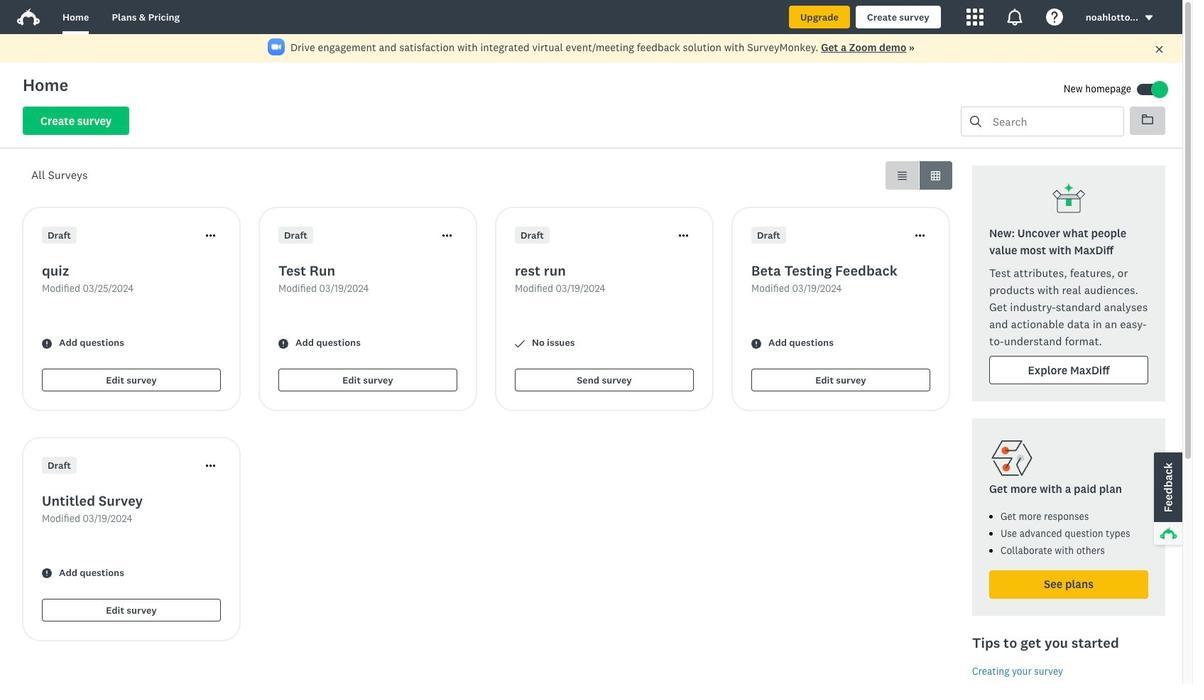 Task type: vqa. For each thing, say whether or not it's contained in the screenshot.
left Products Icon
no



Task type: locate. For each thing, give the bounding box(es) containing it.
0 horizontal spatial warning image
[[42, 569, 52, 579]]

products icon image
[[967, 9, 984, 26], [967, 9, 984, 26]]

max diff icon image
[[1052, 183, 1086, 217]]

dropdown arrow icon image
[[1145, 13, 1155, 23], [1146, 15, 1153, 20]]

Search text field
[[982, 107, 1124, 136]]

2 warning image from the left
[[752, 339, 762, 349]]

group
[[886, 161, 953, 190]]

search image
[[971, 116, 982, 127]]

0 horizontal spatial warning image
[[42, 339, 52, 349]]

0 vertical spatial warning image
[[279, 339, 288, 349]]

warning image
[[279, 339, 288, 349], [42, 569, 52, 579]]

no issues image
[[515, 339, 525, 349]]

1 warning image from the left
[[42, 339, 52, 349]]

response based pricing icon image
[[990, 436, 1035, 481]]

search image
[[971, 116, 982, 127]]

1 horizontal spatial warning image
[[752, 339, 762, 349]]

brand logo image
[[17, 6, 40, 28], [17, 9, 40, 26]]

help icon image
[[1046, 9, 1064, 26]]

folders image
[[1143, 114, 1154, 125], [1143, 114, 1154, 124]]

1 folders image from the top
[[1143, 114, 1154, 125]]

warning image
[[42, 339, 52, 349], [752, 339, 762, 349]]



Task type: describe. For each thing, give the bounding box(es) containing it.
notification center icon image
[[1007, 9, 1024, 26]]

1 brand logo image from the top
[[17, 6, 40, 28]]

2 brand logo image from the top
[[17, 9, 40, 26]]

x image
[[1155, 45, 1165, 54]]

1 vertical spatial warning image
[[42, 569, 52, 579]]

1 horizontal spatial warning image
[[279, 339, 288, 349]]

2 folders image from the top
[[1143, 114, 1154, 124]]



